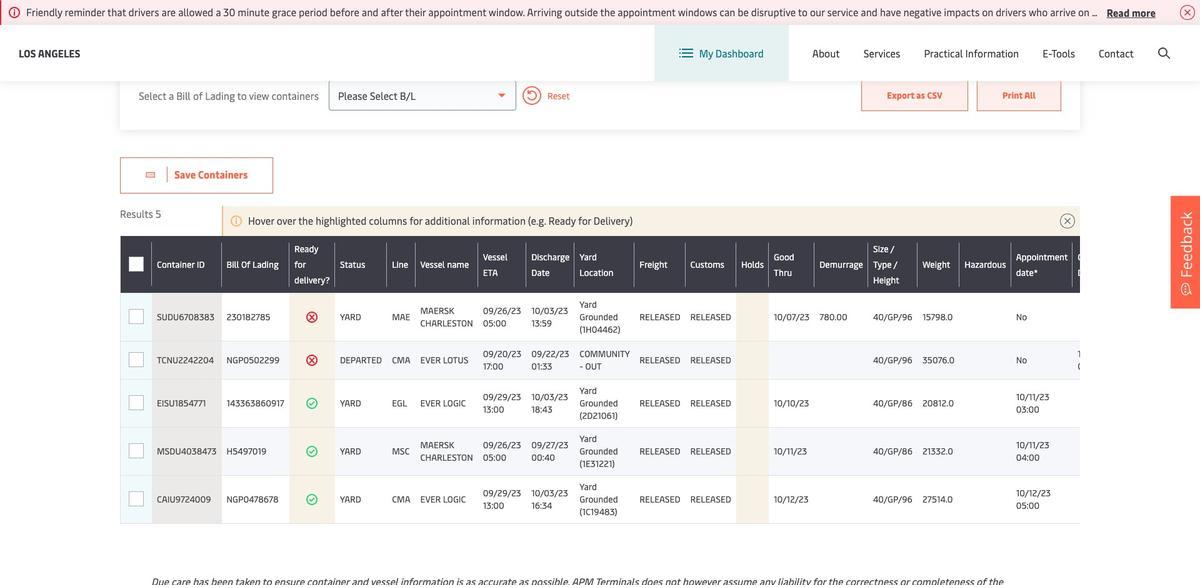 Task type: vqa. For each thing, say whether or not it's contained in the screenshot.
flat within the WITH OUT-OF-GAUGE CARGO, THE DIMENSIONS OF THE CARGO EXCEED THE FLAT RACK OR OPEN TOP CONTAINER BY LENGTH, WIDTH OR HEIGHT, BUT A CONTAINER CAN STILL BE USED. OUT OF GAUGE CARGO INCLUDES THINGS LIKE PROPELLERS, FLANGES OR TRUCKS.
no



Task type: describe. For each thing, give the bounding box(es) containing it.
mae
[[392, 311, 410, 323]]

09/29/23 13:00 for 18:43
[[483, 391, 521, 416]]

(e.g.
[[528, 214, 546, 228]]

ready image for 143363860917
[[306, 398, 319, 410]]

10/03/23 for 16:34
[[532, 488, 568, 500]]

login / create account
[[1076, 37, 1177, 50]]

feedback button
[[1171, 196, 1201, 309]]

maersk for msc
[[421, 440, 455, 451]]

15798.0
[[923, 311, 953, 323]]

hover over the highlighted columns for additional information (e.g. ready for delivery)
[[248, 214, 633, 228]]

yard for yard grounded (1e31221)
[[580, 433, 597, 445]]

caiu9724009
[[157, 494, 211, 506]]

*3rd
[[186, 21, 206, 35]]

global menu
[[959, 37, 1016, 50]]

gate
[[1078, 251, 1096, 263]]

40/gp/86 for 20812.0
[[873, 398, 913, 410]]

09/26/23 05:00 for 00:40
[[483, 440, 521, 464]]

yard for yard grounded (2d21061)
[[580, 385, 597, 397]]

(2d21061)
[[580, 410, 618, 422]]

save containers
[[174, 168, 248, 181]]

gate out date
[[1078, 251, 1113, 279]]

-
[[580, 361, 583, 373]]

id
[[197, 259, 205, 271]]

date inside discharge date
[[532, 267, 550, 279]]

grounded for (2d21061)
[[580, 398, 618, 410]]

5
[[156, 207, 161, 221]]

2 horizontal spatial for
[[578, 214, 591, 228]]

additional
[[425, 214, 470, 228]]

previous
[[431, 21, 469, 35]]

appointment date*
[[1017, 251, 1068, 279]]

for inside ready for delivery?
[[294, 259, 306, 271]]

sudu6708383
[[157, 311, 215, 323]]

e-
[[1043, 46, 1052, 60]]

as
[[917, 89, 925, 101]]

should
[[808, 21, 838, 35]]

1 horizontal spatial bill
[[227, 259, 239, 271]]

eisu1854771
[[157, 398, 206, 410]]

10/11/23 04:00
[[1017, 440, 1050, 464]]

0 vertical spatial to
[[798, 5, 808, 19]]

practical
[[924, 46, 963, 60]]

appointment
[[1017, 251, 1068, 263]]

vessel name
[[421, 259, 469, 271]]

maersk charleston for msc
[[421, 440, 473, 464]]

services
[[864, 46, 901, 60]]

results
[[120, 207, 153, 221]]

of
[[241, 259, 250, 271]]

and down can
[[717, 21, 733, 35]]

0 vertical spatial ready
[[549, 214, 576, 228]]

03:00
[[1017, 404, 1040, 416]]

10/03/23 16:34
[[532, 488, 568, 512]]

grace
[[272, 5, 296, 19]]

09/27/23
[[532, 440, 569, 451]]

menu
[[991, 37, 1016, 50]]

customers
[[758, 21, 806, 35]]

reflect
[[381, 21, 411, 35]]

charleston for msc
[[421, 452, 473, 464]]

show
[[614, 21, 637, 35]]

size / type / height
[[873, 243, 900, 286]]

not ready image
[[306, 311, 319, 324]]

10/03/23 for 18:43
[[532, 391, 568, 403]]

16:34
[[532, 500, 552, 512]]

minute
[[238, 5, 270, 19]]

about
[[813, 46, 840, 60]]

no for 15798.0
[[1017, 311, 1027, 323]]

grounded for (1h04462)
[[580, 311, 618, 323]]

and left have
[[861, 5, 878, 19]]

ever for 16:34
[[421, 494, 441, 506]]

freight
[[640, 259, 668, 271]]

2 horizontal spatial a
[[216, 5, 221, 19]]

information
[[473, 214, 526, 228]]

00:55
[[1078, 361, 1101, 373]]

10/07/23 for 10/07/23
[[774, 311, 810, 323]]

dashboard
[[716, 46, 764, 60]]

good
[[774, 251, 795, 263]]

13:00 for 18:43
[[483, 404, 505, 416]]

780.00
[[820, 311, 848, 323]]

arrive.
[[841, 21, 869, 35]]

yard grounded (1c19483)
[[580, 481, 618, 518]]

holds
[[742, 259, 764, 271]]

demurrage
[[820, 259, 863, 271]]

grounded for (1c19483)
[[580, 494, 618, 506]]

delivery?
[[294, 275, 330, 286]]

view
[[249, 88, 269, 102]]

good thru
[[774, 251, 795, 279]]

containers
[[198, 168, 248, 181]]

0 horizontal spatial appointment
[[231, 21, 289, 35]]

04:00
[[1017, 452, 1040, 464]]

1 horizontal spatial lading
[[253, 259, 279, 271]]

reset
[[548, 90, 570, 102]]

10/11/23 for 03:00
[[1017, 391, 1050, 403]]

hazardous
[[965, 259, 1007, 271]]

0 horizontal spatial their
[[405, 5, 426, 19]]

10/07/23 for 10/07/23 00:55
[[1078, 348, 1114, 360]]

yard for cma
[[340, 494, 361, 506]]

windows
[[678, 5, 717, 19]]

out
[[586, 361, 602, 373]]

lotus
[[443, 355, 469, 366]]

type
[[873, 259, 892, 271]]

ever logic for cma
[[421, 494, 466, 506]]

disposition
[[368, 1, 420, 14]]

o
[[1200, 5, 1201, 19]]

after
[[381, 5, 403, 19]]

my
[[700, 46, 713, 60]]

login
[[1076, 37, 1100, 50]]

yard for yard grounded (1h04462)
[[580, 299, 597, 311]]

10/11/23 for 04:00
[[1017, 440, 1050, 451]]

columns
[[369, 214, 407, 228]]

1 horizontal spatial customs
[[691, 259, 725, 271]]

reminder
[[65, 5, 105, 19]]

05:00 for 13:59
[[483, 318, 507, 330]]

bill of lading
[[227, 259, 279, 271]]

yard for yard location
[[580, 251, 597, 263]]

h5497019
[[227, 446, 267, 458]]

over
[[277, 214, 296, 228]]

my dashboard button
[[680, 25, 764, 81]]

09/20/23
[[483, 348, 522, 360]]

contact
[[1099, 46, 1134, 60]]

yard for msc
[[340, 446, 361, 458]]

egl
[[392, 398, 407, 410]]

print
[[1003, 89, 1023, 101]]

10/03/23 18:43
[[532, 391, 568, 416]]

10/11/23 03:00
[[1017, 391, 1050, 416]]

ever logic for egl
[[421, 398, 466, 410]]

yard location
[[580, 251, 614, 279]]

close alert image
[[1181, 5, 1196, 20]]

have
[[880, 5, 901, 19]]

27514.0
[[923, 494, 953, 506]]

us
[[312, 1, 324, 14]]

05:00 for 00:40
[[483, 452, 507, 464]]



Task type: locate. For each thing, give the bounding box(es) containing it.
1 vertical spatial bill
[[227, 259, 239, 271]]

detailed
[[217, 1, 254, 14]]

0 horizontal spatial of
[[193, 88, 203, 102]]

maersk charleston
[[421, 305, 473, 330], [421, 440, 473, 464]]

09/26/23 down eta
[[483, 305, 521, 317]]

10/07/23
[[774, 311, 810, 323], [1078, 348, 1114, 360]]

1 horizontal spatial vessel
[[483, 251, 508, 263]]

2 horizontal spatial appointment
[[618, 5, 676, 19]]

18:43
[[532, 404, 553, 416]]

09/22/23
[[532, 348, 569, 360]]

1 13:00 from the top
[[483, 404, 505, 416]]

ready image for ngp0478678
[[306, 494, 319, 506]]

10/12/23 for 10/12/23
[[774, 494, 809, 506]]

yard inside yard grounded (1c19483)
[[580, 481, 597, 493]]

1 vertical spatial ready image
[[306, 446, 319, 458]]

e-tools button
[[1043, 25, 1076, 81]]

1 ready image from the top
[[306, 398, 319, 410]]

ready up delivery?
[[294, 243, 319, 255]]

their up day.
[[471, 1, 492, 14]]

yard up (1h04462) on the bottom
[[580, 299, 597, 311]]

day.
[[471, 21, 488, 35]]

no for 35076.0
[[1017, 355, 1027, 366]]

ready image
[[306, 398, 319, 410], [306, 446, 319, 458], [306, 494, 319, 506]]

2 09/29/23 from the top
[[483, 488, 521, 500]]

3 10/03/23 from the top
[[532, 488, 568, 500]]

1 arrive from the left
[[1051, 5, 1076, 19]]

yard for mae
[[340, 311, 361, 323]]

4 grounded from the top
[[580, 494, 618, 506]]

/ inside login / create account 'link'
[[1102, 37, 1106, 50]]

arrive right the who
[[1051, 5, 1076, 19]]

40/gp/96 down height
[[873, 311, 913, 323]]

10/11/23 down 10/10/23
[[774, 446, 807, 458]]

yard inside yard grounded (2d21061)
[[580, 385, 597, 397]]

0 vertical spatial 09/26/23
[[483, 305, 521, 317]]

None checkbox
[[129, 257, 144, 272], [129, 310, 144, 325], [129, 310, 144, 325], [129, 353, 144, 368], [129, 396, 144, 411], [129, 444, 144, 459], [129, 493, 144, 508], [129, 257, 144, 272], [129, 310, 144, 325], [129, 310, 144, 325], [129, 353, 144, 368], [129, 396, 144, 411], [129, 444, 144, 459], [129, 493, 144, 508]]

3 yard from the top
[[340, 446, 361, 458]]

3 ever from the top
[[421, 494, 441, 506]]

that
[[107, 5, 126, 19], [1151, 5, 1169, 19]]

/ right login
[[1102, 37, 1106, 50]]

2 09/26/23 from the top
[[483, 440, 521, 451]]

09/26/23 for 10/03/23 13:59
[[483, 305, 521, 317]]

0 horizontal spatial bill
[[176, 88, 191, 102]]

10/07/23 up 00:55 at the bottom right
[[1078, 348, 1114, 360]]

0 horizontal spatial a
[[169, 88, 174, 102]]

their right after
[[405, 5, 426, 19]]

a for bill
[[169, 88, 174, 102]]

0 vertical spatial of
[[300, 1, 310, 14]]

overview of us customs disposition codes link
[[256, 1, 449, 14]]

1 vertical spatial ever logic
[[421, 494, 466, 506]]

grounded up (1e31221)
[[580, 446, 618, 458]]

maersk charleston up ever lotus
[[421, 305, 473, 330]]

export
[[887, 89, 915, 101]]

yard down (1e31221)
[[580, 481, 597, 493]]

40/gp/86 for 21332.0
[[873, 446, 913, 458]]

for left delivery)
[[578, 214, 591, 228]]

vessel up eta
[[483, 251, 508, 263]]

1 cma from the top
[[392, 355, 411, 366]]

10/12/23 05:00
[[1017, 488, 1051, 512]]

1 horizontal spatial arrive
[[1172, 5, 1198, 19]]

1 vertical spatial 10/07/23
[[1078, 348, 1114, 360]]

ready right (e.g.
[[549, 214, 576, 228]]

2 that from the left
[[1151, 5, 1169, 19]]

0 vertical spatial 09/29/23 13:00
[[483, 391, 521, 416]]

2 yard from the top
[[340, 398, 361, 410]]

yard grounded (2d21061)
[[580, 385, 618, 422]]

1 horizontal spatial 10/07/23
[[1078, 348, 1114, 360]]

charleston for mae
[[421, 318, 473, 330]]

yard grounded (1e31221)
[[580, 433, 618, 470]]

2 vertical spatial ready image
[[306, 494, 319, 506]]

for
[[410, 214, 423, 228], [578, 214, 591, 228], [294, 259, 306, 271]]

0 vertical spatial 10/03/23
[[532, 305, 568, 317]]

2 cma from the top
[[392, 494, 411, 506]]

ready image for h5497019
[[306, 446, 319, 458]]

appointment up previous
[[429, 5, 486, 19]]

cma right departed
[[392, 355, 411, 366]]

1 logic from the top
[[443, 398, 466, 410]]

1 vertical spatial of
[[193, 88, 203, 102]]

of left us
[[300, 1, 310, 14]]

customs up the termpoint
[[327, 1, 366, 14]]

/ for size
[[891, 243, 895, 255]]

5 yard from the top
[[580, 481, 597, 493]]

1 vertical spatial 40/gp/96
[[873, 355, 913, 366]]

1 no from the top
[[1017, 311, 1027, 323]]

/
[[1102, 37, 1106, 50], [891, 243, 895, 255], [894, 259, 898, 271]]

0 horizontal spatial to
[[237, 88, 247, 102]]

charleston right the msc
[[421, 452, 473, 464]]

the right reflect
[[413, 21, 428, 35]]

0 horizontal spatial 10/12/23
[[774, 494, 809, 506]]

09/29/23 for 10/03/23 18:43
[[483, 391, 521, 403]]

0 horizontal spatial customs
[[327, 1, 366, 14]]

40/gp/86 left 21332.0 at the bottom right of page
[[873, 446, 913, 458]]

1 09/29/23 13:00 from the top
[[483, 391, 521, 416]]

who
[[1029, 5, 1048, 19]]

1 09/26/23 05:00 from the top
[[483, 305, 521, 330]]

2 vertical spatial 40/gp/96
[[873, 494, 913, 506]]

3 40/gp/96 from the top
[[873, 494, 913, 506]]

1 vertical spatial ready
[[294, 243, 319, 255]]

2 13:00 from the top
[[483, 500, 505, 512]]

arrive left o
[[1172, 5, 1198, 19]]

community - out
[[580, 348, 630, 373]]

2 drivers from the left
[[996, 5, 1027, 19]]

on
[[982, 5, 994, 19], [1079, 5, 1090, 19]]

1 horizontal spatial that
[[1151, 5, 1169, 19]]

listed
[[557, 21, 582, 35]]

1 horizontal spatial ready
[[549, 214, 576, 228]]

0 vertical spatial logic
[[443, 398, 466, 410]]

0 horizontal spatial date
[[532, 267, 550, 279]]

2 ready image from the top
[[306, 446, 319, 458]]

line
[[392, 259, 408, 271]]

2 vertical spatial 10/03/23
[[532, 488, 568, 500]]

2 40/gp/96 from the top
[[873, 355, 913, 366]]

13:00 left 16:34
[[483, 500, 505, 512]]

date*
[[1017, 267, 1039, 279]]

2 no from the top
[[1017, 355, 1027, 366]]

1 40/gp/86 from the top
[[873, 398, 913, 410]]

2 10/03/23 from the top
[[532, 391, 568, 403]]

1 date from the left
[[532, 267, 550, 279]]

09/29/23
[[483, 391, 521, 403], [483, 488, 521, 500]]

bill right select
[[176, 88, 191, 102]]

discharge date
[[532, 251, 570, 279]]

grounded
[[580, 311, 618, 323], [580, 398, 618, 410], [580, 446, 618, 458], [580, 494, 618, 506]]

09/26/23 05:00 up 09/20/23
[[483, 305, 521, 330]]

for up delivery?
[[294, 259, 306, 271]]

1 yard from the top
[[580, 251, 597, 263]]

yard down '(2d21061)'
[[580, 433, 597, 445]]

09/29/23 left 10/03/23 16:34
[[483, 488, 521, 500]]

shift
[[208, 21, 229, 35]]

1 vertical spatial 13:00
[[483, 500, 505, 512]]

grounded up (1c19483) on the bottom
[[580, 494, 618, 506]]

09/29/23 13:00 for 16:34
[[483, 488, 521, 512]]

that right drivers
[[1151, 5, 1169, 19]]

export as csv button
[[862, 80, 969, 111]]

1 09/26/23 from the top
[[483, 305, 521, 317]]

on left the 'time.'
[[1079, 5, 1090, 19]]

0 vertical spatial ready image
[[306, 398, 319, 410]]

1 on from the left
[[982, 5, 994, 19]]

maersk charleston for mae
[[421, 305, 473, 330]]

1 horizontal spatial on
[[1079, 5, 1090, 19]]

3 yard from the top
[[580, 385, 597, 397]]

1 vertical spatial no
[[1017, 355, 1027, 366]]

05:00 down 04:00
[[1017, 500, 1040, 512]]

the right over
[[298, 214, 313, 228]]

0 vertical spatial 40/gp/86
[[873, 398, 913, 410]]

1 vertical spatial maersk
[[421, 440, 455, 451]]

contact button
[[1099, 25, 1134, 81]]

2 09/29/23 13:00 from the top
[[483, 488, 521, 512]]

ngp0502299
[[227, 355, 280, 366]]

reset button
[[517, 86, 570, 105]]

overview
[[256, 1, 298, 14]]

0 vertical spatial no
[[1017, 311, 1027, 323]]

01:33
[[532, 361, 552, 373]]

0 vertical spatial 09/29/23
[[483, 391, 521, 403]]

35076.0
[[923, 355, 955, 366]]

save containers button
[[120, 158, 274, 194]]

print all button
[[977, 80, 1062, 111]]

feedback
[[1176, 212, 1197, 278]]

2 vertical spatial 05:00
[[1017, 500, 1040, 512]]

40/gp/96 left 27514.0
[[873, 494, 913, 506]]

date down discharge
[[532, 267, 550, 279]]

10/03/23 for 13:59
[[532, 305, 568, 317]]

1 10/03/23 from the top
[[532, 305, 568, 317]]

0 horizontal spatial arrive
[[1051, 5, 1076, 19]]

grounded inside "yard grounded (1h04462)"
[[580, 311, 618, 323]]

0 vertical spatial ever
[[421, 355, 441, 366]]

that right reminder
[[107, 5, 126, 19]]

0 horizontal spatial on
[[982, 5, 994, 19]]

for right columns
[[410, 214, 423, 228]]

and left after
[[362, 5, 379, 19]]

1 vertical spatial location
[[580, 267, 614, 279]]

10/11/23 up 03:00
[[1017, 391, 1050, 403]]

tools
[[1052, 46, 1076, 60]]

0 horizontal spatial location
[[580, 267, 614, 279]]

the right show
[[639, 21, 654, 35]]

yard grounded (1h04462)
[[580, 299, 621, 336]]

1 vertical spatial 05:00
[[483, 452, 507, 464]]

maersk right mae
[[421, 305, 455, 317]]

40/gp/86 left the 20812.0 at the right of page
[[873, 398, 913, 410]]

10/12/23 for 10/12/23 05:00
[[1017, 488, 1051, 500]]

13:00 for 16:34
[[483, 500, 505, 512]]

and up previous
[[452, 1, 469, 14]]

1 vertical spatial logic
[[443, 494, 466, 506]]

1 horizontal spatial location
[[881, 36, 919, 50]]

information
[[966, 46, 1019, 60]]

grounded for (1e31221)
[[580, 446, 618, 458]]

and
[[452, 1, 469, 14], [362, 5, 379, 19], [861, 5, 878, 19], [717, 21, 733, 35]]

0 vertical spatial 09/26/23 05:00
[[483, 305, 521, 330]]

export as csv
[[887, 89, 943, 101]]

0 horizontal spatial drivers
[[129, 5, 159, 19]]

4 yard from the top
[[340, 494, 361, 506]]

2 logic from the top
[[443, 494, 466, 506]]

date down gate
[[1078, 267, 1096, 279]]

login / create account link
[[1053, 25, 1177, 62]]

1 09/29/23 from the top
[[483, 391, 521, 403]]

grounded up '(2d21061)'
[[580, 398, 618, 410]]

10/03/23 up 13:59
[[532, 305, 568, 317]]

10/11/23 up 04:00
[[1017, 440, 1050, 451]]

logic
[[443, 398, 466, 410], [443, 494, 466, 506]]

logic for egl
[[443, 398, 466, 410]]

charleston
[[421, 318, 473, 330], [421, 452, 473, 464]]

3 ready image from the top
[[306, 494, 319, 506]]

0 horizontal spatial ready
[[294, 243, 319, 255]]

09/26/23 for 09/27/23 00:40
[[483, 440, 521, 451]]

cma for ever lotus
[[392, 355, 411, 366]]

ever
[[421, 355, 441, 366], [421, 398, 441, 410], [421, 494, 441, 506]]

2 on from the left
[[1079, 5, 1090, 19]]

20812.0
[[923, 398, 954, 410]]

1 vertical spatial lading
[[253, 259, 279, 271]]

view a detailed overview of us customs disposition codes and their definitions.
[[186, 1, 544, 14]]

40/gp/96 for 15798.0
[[873, 311, 913, 323]]

logic for cma
[[443, 494, 466, 506]]

40/gp/96 for 35076.0
[[873, 355, 913, 366]]

highlighted
[[316, 214, 367, 228]]

yard right discharge
[[580, 251, 597, 263]]

ever for 18:43
[[421, 398, 441, 410]]

a right view
[[209, 1, 215, 14]]

09/26/23 left 09/27/23
[[483, 440, 521, 451]]

09/29/23 13:00 left 16:34
[[483, 488, 521, 512]]

on right impacts
[[982, 5, 994, 19]]

13:00 down 17:00 in the bottom left of the page
[[483, 404, 505, 416]]

msdu4038473
[[157, 446, 217, 458]]

date
[[532, 267, 550, 279], [1078, 267, 1096, 279]]

1 horizontal spatial date
[[1078, 267, 1096, 279]]

40/gp/86
[[873, 398, 913, 410], [873, 446, 913, 458]]

2 charleston from the top
[[421, 452, 473, 464]]

1 drivers from the left
[[129, 5, 159, 19]]

1 horizontal spatial drivers
[[996, 5, 1027, 19]]

dates
[[292, 21, 316, 35]]

customs left holds at the top of the page
[[691, 259, 725, 271]]

cma down the msc
[[392, 494, 411, 506]]

yard inside yard grounded (1e31221)
[[580, 433, 597, 445]]

status
[[340, 259, 365, 271]]

10/07/23 left "780.00"
[[774, 311, 810, 323]]

angeles
[[38, 46, 80, 60]]

1 vertical spatial maersk charleston
[[421, 440, 473, 464]]

can
[[720, 5, 736, 19]]

bill left of
[[227, 259, 239, 271]]

1 vertical spatial 10/03/23
[[532, 391, 568, 403]]

no
[[1017, 311, 1027, 323], [1017, 355, 1027, 366]]

0 vertical spatial 13:00
[[483, 404, 505, 416]]

no down date*
[[1017, 311, 1027, 323]]

10/03/23 up 18:43
[[532, 391, 568, 403]]

4 yard from the top
[[580, 433, 597, 445]]

msc
[[392, 446, 410, 458]]

09/29/23 for 10/03/23 16:34
[[483, 488, 521, 500]]

cma for ever logic
[[392, 494, 411, 506]]

yard inside yard location
[[580, 251, 597, 263]]

13:00
[[483, 404, 505, 416], [483, 500, 505, 512]]

practical information
[[924, 46, 1019, 60]]

1 grounded from the top
[[580, 311, 618, 323]]

grounded up (1h04462) on the bottom
[[580, 311, 618, 323]]

0 vertical spatial maersk
[[421, 305, 455, 317]]

1 vertical spatial 09/29/23 13:00
[[483, 488, 521, 512]]

/ right type
[[894, 259, 898, 271]]

/ for login
[[1102, 37, 1106, 50]]

1 charleston from the top
[[421, 318, 473, 330]]

charleston up ever lotus
[[421, 318, 473, 330]]

3 grounded from the top
[[580, 446, 618, 458]]

yard for yard grounded (1c19483)
[[580, 481, 597, 493]]

yard inside "yard grounded (1h04462)"
[[580, 299, 597, 311]]

switch location
[[849, 36, 919, 50]]

1 ever logic from the top
[[421, 398, 466, 410]]

0 vertical spatial 05:00
[[483, 318, 507, 330]]

1 maersk charleston from the top
[[421, 305, 473, 330]]

1 horizontal spatial their
[[471, 1, 492, 14]]

05:00 inside 10/12/23 05:00
[[1017, 500, 1040, 512]]

maersk charleston right the msc
[[421, 440, 473, 464]]

2 maersk charleston from the top
[[421, 440, 473, 464]]

appointments
[[491, 21, 554, 35]]

drivers left the are
[[129, 5, 159, 19]]

1 horizontal spatial of
[[300, 1, 310, 14]]

0 horizontal spatial 10/07/23
[[774, 311, 810, 323]]

1 vertical spatial 40/gp/86
[[873, 446, 913, 458]]

1 vertical spatial 09/26/23
[[483, 440, 521, 451]]

location for switch
[[881, 36, 919, 50]]

drivers left the who
[[996, 5, 1027, 19]]

05:00 left 00:40
[[483, 452, 507, 464]]

of right select
[[193, 88, 203, 102]]

ever lotus
[[421, 355, 469, 366]]

appointment up show
[[618, 5, 676, 19]]

1 vertical spatial customs
[[691, 259, 725, 271]]

eta
[[483, 267, 498, 279]]

09/26/23 05:00 for 13:59
[[483, 305, 521, 330]]

2 09/26/23 05:00 from the top
[[483, 440, 521, 464]]

09/29/23 13:00 down 17:00 in the bottom left of the page
[[483, 391, 521, 416]]

of
[[300, 1, 310, 14], [193, 88, 203, 102]]

1 vertical spatial charleston
[[421, 452, 473, 464]]

0 vertical spatial bill
[[176, 88, 191, 102]]

0 vertical spatial charleston
[[421, 318, 473, 330]]

0 horizontal spatial that
[[107, 5, 126, 19]]

2 ever logic from the top
[[421, 494, 466, 506]]

the up below
[[600, 5, 615, 19]]

a for detailed
[[209, 1, 215, 14]]

None checkbox
[[128, 257, 144, 272], [129, 353, 144, 368], [129, 396, 144, 411], [129, 445, 144, 460], [129, 492, 144, 507], [128, 257, 144, 272], [129, 353, 144, 368], [129, 396, 144, 411], [129, 445, 144, 460], [129, 492, 144, 507]]

0 vertical spatial location
[[881, 36, 919, 50]]

yard for egl
[[340, 398, 361, 410]]

ready inside ready for delivery?
[[294, 243, 319, 255]]

termpoint
[[329, 21, 379, 35]]

10/03/23 up 16:34
[[532, 488, 568, 500]]

to left 'our'
[[798, 5, 808, 19]]

1 horizontal spatial for
[[410, 214, 423, 228]]

to left view
[[237, 88, 247, 102]]

bill
[[176, 88, 191, 102], [227, 259, 239, 271]]

40/gp/96 left '35076.0'
[[873, 355, 913, 366]]

location down have
[[881, 36, 919, 50]]

0 vertical spatial cma
[[392, 355, 411, 366]]

2 maersk from the top
[[421, 440, 455, 451]]

vessel left name
[[421, 259, 445, 271]]

09/29/23 down 17:00 in the bottom left of the page
[[483, 391, 521, 403]]

ever for 01:33
[[421, 355, 441, 366]]

no up 10/11/23 03:00
[[1017, 355, 1027, 366]]

09/26/23 05:00 left 00:40
[[483, 440, 521, 464]]

location for yard
[[580, 267, 614, 279]]

1 vertical spatial to
[[237, 88, 247, 102]]

0 vertical spatial lading
[[205, 88, 235, 102]]

time
[[694, 21, 714, 35]]

vessel for name
[[421, 259, 445, 271]]

2 ever from the top
[[421, 398, 441, 410]]

1 40/gp/96 from the top
[[873, 311, 913, 323]]

0 vertical spatial 40/gp/96
[[873, 311, 913, 323]]

0 vertical spatial ever logic
[[421, 398, 466, 410]]

not ready image
[[306, 355, 319, 367]]

0 horizontal spatial for
[[294, 259, 306, 271]]

0 vertical spatial 10/07/23
[[774, 311, 810, 323]]

a left the 30
[[216, 5, 221, 19]]

/ right size
[[891, 243, 895, 255]]

lading left view
[[205, 88, 235, 102]]

0 vertical spatial /
[[1102, 37, 1106, 50]]

location up "yard grounded (1h04462)"
[[580, 267, 614, 279]]

2 arrive from the left
[[1172, 5, 1198, 19]]

1 vertical spatial cma
[[392, 494, 411, 506]]

lading right of
[[253, 259, 279, 271]]

yard down "out"
[[580, 385, 597, 397]]

2 date from the left
[[1078, 267, 1096, 279]]

2 40/gp/86 from the top
[[873, 446, 913, 458]]

(1e31221)
[[580, 458, 615, 470]]

0 vertical spatial customs
[[327, 1, 366, 14]]

1 vertical spatial ever
[[421, 398, 441, 410]]

0 horizontal spatial lading
[[205, 88, 235, 102]]

1 ever from the top
[[421, 355, 441, 366]]

lading
[[205, 88, 235, 102], [253, 259, 279, 271]]

date inside gate out date
[[1078, 267, 1096, 279]]

1 maersk from the top
[[421, 305, 455, 317]]

0 horizontal spatial vessel
[[421, 259, 445, 271]]

maersk for mae
[[421, 305, 455, 317]]

1 vertical spatial 09/29/23
[[483, 488, 521, 500]]

maersk right the msc
[[421, 440, 455, 451]]

1 horizontal spatial a
[[209, 1, 215, 14]]

a right select
[[169, 88, 174, 102]]

appointment
[[429, 5, 486, 19], [618, 5, 676, 19], [231, 21, 289, 35]]

vessel for eta
[[483, 251, 508, 263]]

1 that from the left
[[107, 5, 126, 19]]

codes
[[422, 1, 449, 14]]

community
[[580, 348, 630, 360]]

1 horizontal spatial appointment
[[429, 5, 486, 19]]

1 vertical spatial 09/26/23 05:00
[[483, 440, 521, 464]]

2 vertical spatial /
[[894, 259, 898, 271]]

2 yard from the top
[[580, 299, 597, 311]]

about button
[[813, 25, 840, 81]]

appointment down minute
[[231, 21, 289, 35]]

05:00 up 09/20/23
[[483, 318, 507, 330]]

all
[[1025, 89, 1036, 101]]

time.
[[1092, 5, 1115, 19]]

1 horizontal spatial 10/12/23
[[1017, 488, 1051, 500]]

40/gp/96 for 27514.0
[[873, 494, 913, 506]]

ngp0478678
[[227, 494, 279, 506]]

1 yard from the top
[[340, 311, 361, 323]]

height
[[873, 275, 900, 286]]

1 horizontal spatial to
[[798, 5, 808, 19]]

2 grounded from the top
[[580, 398, 618, 410]]

cma
[[392, 355, 411, 366], [392, 494, 411, 506]]

1 vertical spatial /
[[891, 243, 895, 255]]

2 vertical spatial ever
[[421, 494, 441, 506]]

actual
[[656, 21, 692, 35]]



